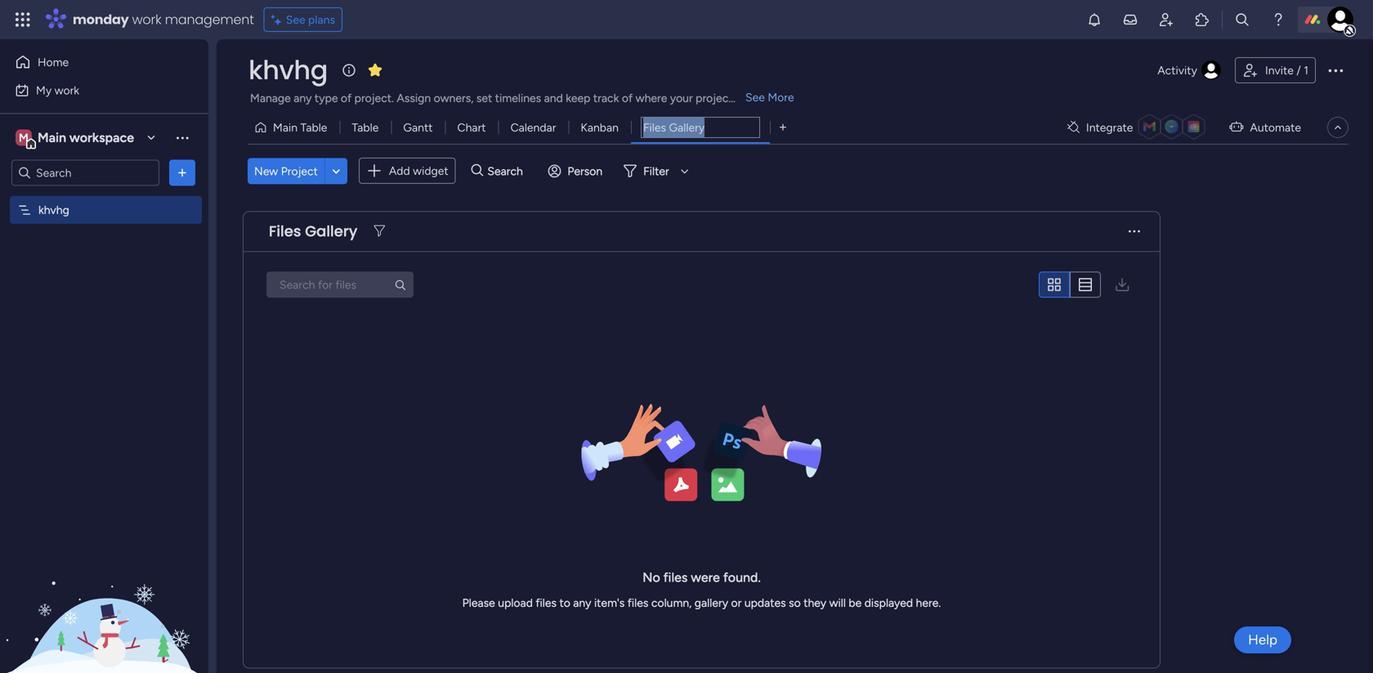 Task type: vqa. For each thing, say whether or not it's contained in the screenshot.
monday
yes



Task type: locate. For each thing, give the bounding box(es) containing it.
work inside button
[[55, 83, 79, 97]]

1 table from the left
[[301, 121, 327, 135]]

1 vertical spatial khvhg
[[38, 203, 69, 217]]

main right the workspace icon
[[38, 130, 66, 146]]

None search field
[[267, 272, 414, 298]]

main workspace
[[38, 130, 134, 146]]

be
[[849, 597, 862, 610]]

autopilot image
[[1230, 116, 1244, 137]]

khvhg up manage at left
[[249, 52, 328, 88]]

0 horizontal spatial files
[[536, 597, 557, 610]]

files right no
[[664, 570, 688, 586]]

new project button
[[248, 158, 325, 184]]

files right the 'item's'
[[628, 597, 649, 610]]

collapse board header image
[[1332, 121, 1345, 134]]

displayed
[[865, 597, 914, 610]]

1 horizontal spatial khvhg
[[249, 52, 328, 88]]

activity button
[[1152, 57, 1229, 83]]

any
[[294, 91, 312, 105], [573, 597, 592, 610]]

table down type
[[301, 121, 327, 135]]

2 table from the left
[[352, 121, 379, 135]]

home
[[38, 55, 69, 69]]

upload
[[498, 597, 533, 610]]

here.
[[916, 597, 941, 610]]

1 horizontal spatial main
[[273, 121, 298, 135]]

help image
[[1271, 11, 1287, 28]]

khvhg
[[249, 52, 328, 88], [38, 203, 69, 217]]

1 horizontal spatial of
[[622, 91, 633, 105]]

1 horizontal spatial see
[[746, 90, 765, 104]]

search image
[[394, 279, 407, 292]]

owners,
[[434, 91, 474, 105]]

remove from favorites image
[[367, 62, 383, 78]]

chart
[[458, 121, 486, 135]]

option
[[0, 195, 209, 199]]

of
[[341, 91, 352, 105], [622, 91, 633, 105]]

files
[[664, 570, 688, 586], [536, 597, 557, 610], [628, 597, 649, 610]]

work right my on the top of page
[[55, 83, 79, 97]]

/
[[1297, 63, 1302, 77]]

invite
[[1266, 63, 1294, 77]]

0 vertical spatial any
[[294, 91, 312, 105]]

where
[[636, 91, 668, 105]]

files left to at the bottom left of the page
[[536, 597, 557, 610]]

to
[[560, 597, 571, 610]]

add widget
[[389, 164, 449, 178]]

see left plans
[[286, 13, 306, 27]]

files
[[269, 221, 301, 242]]

table button
[[340, 114, 391, 141]]

Search in workspace field
[[34, 164, 137, 182]]

search everything image
[[1235, 11, 1251, 28]]

add view image
[[780, 122, 787, 133]]

more
[[768, 90, 795, 104]]

person button
[[542, 158, 613, 184]]

table down project.
[[352, 121, 379, 135]]

please upload files to any item's files column, gallery or updates so they will be displayed here.
[[463, 597, 941, 610]]

my work
[[36, 83, 79, 97]]

plans
[[308, 13, 335, 27]]

m
[[19, 131, 29, 145]]

of right track
[[622, 91, 633, 105]]

filter button
[[618, 158, 695, 184]]

1 horizontal spatial table
[[352, 121, 379, 135]]

home button
[[10, 49, 176, 75]]

gallery
[[695, 597, 729, 610]]

main table
[[273, 121, 327, 135]]

table
[[301, 121, 327, 135], [352, 121, 379, 135]]

set
[[477, 91, 493, 105]]

v2 funnel image
[[374, 226, 385, 238]]

or
[[731, 597, 742, 610]]

khvhg down search in workspace 'field'
[[38, 203, 69, 217]]

1 vertical spatial see
[[746, 90, 765, 104]]

select product image
[[15, 11, 31, 28]]

help button
[[1235, 627, 1292, 654]]

0 horizontal spatial table
[[301, 121, 327, 135]]

invite members image
[[1159, 11, 1175, 28]]

my work button
[[10, 77, 176, 103]]

0 vertical spatial work
[[132, 10, 162, 29]]

see for see plans
[[286, 13, 306, 27]]

main down manage at left
[[273, 121, 298, 135]]

main inside button
[[273, 121, 298, 135]]

1 vertical spatial any
[[573, 597, 592, 610]]

0 vertical spatial khvhg
[[249, 52, 328, 88]]

0 horizontal spatial main
[[38, 130, 66, 146]]

0 horizontal spatial work
[[55, 83, 79, 97]]

angle down image
[[332, 165, 340, 177]]

item's
[[594, 597, 625, 610]]

project
[[696, 91, 733, 105]]

calendar
[[511, 121, 556, 135]]

1 of from the left
[[341, 91, 352, 105]]

see
[[286, 13, 306, 27], [746, 90, 765, 104]]

main for main workspace
[[38, 130, 66, 146]]

work
[[132, 10, 162, 29], [55, 83, 79, 97]]

found.
[[724, 570, 761, 586]]

see for see more
[[746, 90, 765, 104]]

1 vertical spatial work
[[55, 83, 79, 97]]

table inside button
[[352, 121, 379, 135]]

1 horizontal spatial work
[[132, 10, 162, 29]]

see left the more
[[746, 90, 765, 104]]

work right monday
[[132, 10, 162, 29]]

2 horizontal spatial files
[[664, 570, 688, 586]]

manage any type of project. assign owners, set timelines and keep track of where your project stands.
[[250, 91, 772, 105]]

see inside button
[[286, 13, 306, 27]]

files gallery
[[269, 221, 358, 242]]

manage
[[250, 91, 291, 105]]

management
[[165, 10, 254, 29]]

0 vertical spatial see
[[286, 13, 306, 27]]

1 horizontal spatial any
[[573, 597, 592, 610]]

main
[[273, 121, 298, 135], [38, 130, 66, 146]]

will
[[830, 597, 846, 610]]

1 horizontal spatial files
[[628, 597, 649, 610]]

0 horizontal spatial of
[[341, 91, 352, 105]]

any right to at the bottom left of the page
[[573, 597, 592, 610]]

of right type
[[341, 91, 352, 105]]

None field
[[641, 117, 760, 138]]

any left type
[[294, 91, 312, 105]]

lottie animation image
[[0, 509, 209, 674]]

inbox image
[[1123, 11, 1139, 28]]

0 horizontal spatial khvhg
[[38, 203, 69, 217]]

new project
[[254, 164, 318, 178]]

main inside workspace selection element
[[38, 130, 66, 146]]

project.
[[355, 91, 394, 105]]

timelines
[[495, 91, 542, 105]]

workspace options image
[[174, 129, 191, 146]]

2 of from the left
[[622, 91, 633, 105]]

0 horizontal spatial see
[[286, 13, 306, 27]]



Task type: describe. For each thing, give the bounding box(es) containing it.
column,
[[652, 597, 692, 610]]

work for my
[[55, 83, 79, 97]]

keep
[[566, 91, 591, 105]]

gallery
[[305, 221, 358, 242]]

no files were found.
[[643, 570, 761, 586]]

see plans button
[[264, 7, 343, 32]]

assign
[[397, 91, 431, 105]]

add widget button
[[359, 158, 456, 184]]

track
[[594, 91, 619, 105]]

so
[[789, 597, 801, 610]]

automate
[[1251, 121, 1302, 135]]

show board description image
[[339, 62, 359, 79]]

gantt button
[[391, 114, 445, 141]]

type
[[315, 91, 338, 105]]

invite / 1 button
[[1236, 57, 1317, 83]]

khvhg list box
[[0, 193, 209, 445]]

person
[[568, 164, 603, 178]]

main for main table
[[273, 121, 298, 135]]

options image
[[1326, 61, 1346, 80]]

gallery layout group
[[1039, 272, 1102, 298]]

my
[[36, 83, 52, 97]]

filter
[[644, 164, 670, 178]]

khvhg inside list box
[[38, 203, 69, 217]]

see more link
[[744, 89, 796, 105]]

Search field
[[484, 160, 533, 183]]

monday
[[73, 10, 129, 29]]

1
[[1304, 63, 1309, 77]]

workspace image
[[16, 129, 32, 147]]

invite / 1
[[1266, 63, 1309, 77]]

monday work management
[[73, 10, 254, 29]]

0 horizontal spatial any
[[294, 91, 312, 105]]

workspace selection element
[[16, 128, 137, 149]]

please
[[463, 597, 495, 610]]

see more
[[746, 90, 795, 104]]

table inside button
[[301, 121, 327, 135]]

kanban button
[[569, 114, 631, 141]]

options image
[[174, 165, 191, 181]]

more dots image
[[1129, 226, 1141, 238]]

project
[[281, 164, 318, 178]]

they
[[804, 597, 827, 610]]

new
[[254, 164, 278, 178]]

work for monday
[[132, 10, 162, 29]]

and
[[544, 91, 563, 105]]

notifications image
[[1087, 11, 1103, 28]]

arrow down image
[[675, 161, 695, 181]]

no
[[643, 570, 661, 586]]

workspace
[[69, 130, 134, 146]]

were
[[691, 570, 720, 586]]

your
[[670, 91, 693, 105]]

gantt
[[403, 121, 433, 135]]

help
[[1249, 632, 1278, 649]]

integrate
[[1087, 121, 1134, 135]]

widget
[[413, 164, 449, 178]]

activity
[[1158, 63, 1198, 77]]

dapulse integrations image
[[1068, 121, 1080, 134]]

lottie animation element
[[0, 509, 209, 674]]

gary orlando image
[[1328, 7, 1354, 33]]

calendar button
[[499, 114, 569, 141]]

kanban
[[581, 121, 619, 135]]

chart button
[[445, 114, 499, 141]]

main table button
[[248, 114, 340, 141]]

stands.
[[736, 91, 772, 105]]

updates
[[745, 597, 786, 610]]

see plans
[[286, 13, 335, 27]]

v2 search image
[[472, 162, 484, 180]]

add
[[389, 164, 410, 178]]

khvhg field
[[245, 52, 332, 88]]

apps image
[[1195, 11, 1211, 28]]



